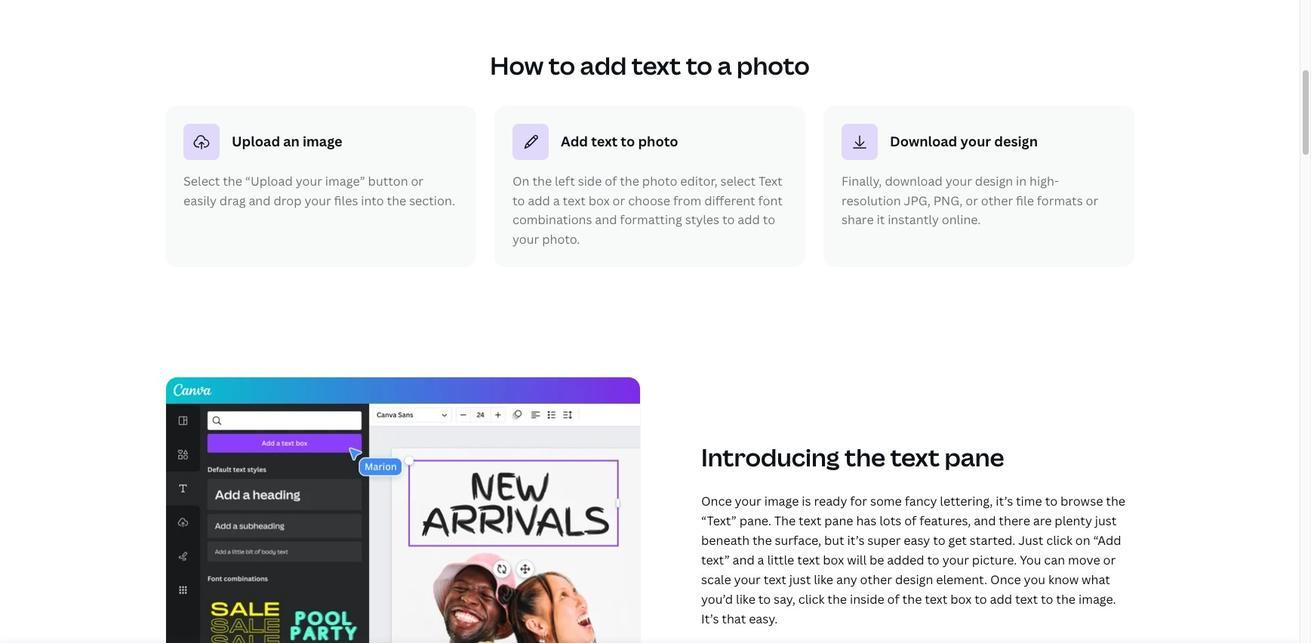 Task type: vqa. For each thing, say whether or not it's contained in the screenshot.
bottommost 'modified'
no



Task type: describe. For each thing, give the bounding box(es) containing it.
the
[[775, 513, 796, 530]]

0 vertical spatial just
[[1096, 513, 1117, 530]]

file
[[1017, 192, 1035, 209]]

0 vertical spatial a
[[718, 49, 732, 82]]

styles
[[686, 212, 720, 228]]

move
[[1069, 552, 1101, 569]]

is
[[802, 493, 812, 510]]

photo.
[[542, 231, 580, 248]]

you'd
[[702, 592, 734, 608]]

an
[[283, 132, 300, 151]]

upload an image
[[232, 132, 343, 151]]

or inside select the "upload your image" button or easily drag and drop your files into the section.
[[411, 173, 424, 190]]

select
[[184, 173, 220, 190]]

it
[[877, 212, 885, 228]]

the up for
[[845, 441, 886, 474]]

are
[[1034, 513, 1052, 530]]

element.
[[937, 572, 988, 589]]

box inside the on the left side of the photo editor, select text to add a text box or choose from different font combinations and formatting styles to add to your photo.
[[589, 192, 610, 209]]

2 horizontal spatial of
[[905, 513, 917, 530]]

left
[[555, 173, 575, 190]]

0 vertical spatial like
[[814, 572, 834, 589]]

resolution
[[842, 192, 902, 209]]

your left files
[[305, 192, 331, 209]]

1 vertical spatial once
[[991, 572, 1022, 589]]

started.
[[970, 533, 1016, 549]]

your inside finally, download your design in high- resolution jpg, png, or other file formats or share it instantly online.
[[946, 173, 973, 190]]

your right scale
[[735, 572, 761, 589]]

button
[[368, 173, 408, 190]]

png,
[[934, 192, 963, 209]]

0 vertical spatial click
[[1047, 533, 1073, 549]]

download your design
[[890, 132, 1038, 151]]

1 vertical spatial it's
[[848, 533, 865, 549]]

the up drag at the top of the page
[[223, 173, 242, 190]]

browse
[[1061, 493, 1104, 510]]

you
[[1020, 552, 1042, 569]]

pane.
[[740, 513, 772, 530]]

picture.
[[973, 552, 1018, 569]]

there
[[1000, 513, 1031, 530]]

design inside finally, download your design in high- resolution jpg, png, or other file formats or share it instantly online.
[[976, 173, 1014, 190]]

image for your
[[765, 493, 799, 510]]

your right download
[[961, 132, 992, 151]]

share
[[842, 212, 874, 228]]

ready
[[814, 493, 848, 510]]

"text"
[[702, 513, 737, 530]]

your down get
[[943, 552, 970, 569]]

into
[[361, 192, 384, 209]]

upload
[[232, 132, 280, 151]]

side
[[578, 173, 602, 190]]

add
[[561, 132, 588, 151]]

choose
[[629, 192, 671, 209]]

image"
[[325, 173, 365, 190]]

or up online.
[[966, 192, 979, 209]]

of inside the on the left side of the photo editor, select text to add a text box or choose from different font combinations and formatting styles to add to your photo.
[[605, 173, 617, 190]]

beneath
[[702, 533, 750, 549]]

"add
[[1094, 533, 1122, 549]]

the down added
[[903, 592, 922, 608]]

just
[[1019, 533, 1044, 549]]

your up drop
[[296, 173, 322, 190]]

text"
[[702, 552, 730, 569]]

the down any
[[828, 592, 847, 608]]

introducing
[[702, 441, 840, 474]]

for
[[851, 493, 868, 510]]

or right formats
[[1086, 192, 1099, 209]]

the right on
[[533, 173, 552, 190]]

easy.
[[749, 611, 778, 628]]

you
[[1025, 572, 1046, 589]]

on
[[1076, 533, 1091, 549]]

font
[[759, 192, 783, 209]]

high-
[[1030, 173, 1060, 190]]

but
[[825, 533, 845, 549]]

photo for the
[[643, 173, 678, 190]]

1 vertical spatial photo
[[639, 132, 679, 151]]

know
[[1049, 572, 1079, 589]]

0 vertical spatial design
[[995, 132, 1038, 151]]

your inside the on the left side of the photo editor, select text to add a text box or choose from different font combinations and formatting styles to add to your photo.
[[513, 231, 540, 248]]

the up the 'choose'
[[620, 173, 640, 190]]

image for an
[[303, 132, 343, 151]]

download
[[885, 173, 943, 190]]

and inside the on the left side of the photo editor, select text to add a text box or choose from different font combinations and formatting styles to add to your photo.
[[595, 212, 617, 228]]

files
[[334, 192, 358, 209]]

or inside once your image is ready for some fancy lettering, it's time to browse the "text" pane. the text pane has lots of features, and there are plenty just beneath the surface, but it's super easy to get started. just click on "add text" and a little text box will be added to your picture. you can move or scale your text just like any other design element. once you know what you'd like to say, click the inside of the text box to add text to the image. it's that easy.
[[1104, 552, 1116, 569]]

section.
[[409, 192, 455, 209]]

drop
[[274, 192, 302, 209]]

introducing the text pane
[[702, 441, 1005, 474]]

any
[[837, 572, 858, 589]]

1 horizontal spatial it's
[[996, 493, 1014, 510]]

select
[[721, 173, 756, 190]]

select the "upload your image" button or easily drag and drop your files into the section.
[[184, 173, 455, 209]]



Task type: locate. For each thing, give the bounding box(es) containing it.
features,
[[920, 513, 972, 530]]

click
[[1047, 533, 1073, 549], [799, 592, 825, 608]]

1 vertical spatial just
[[790, 572, 811, 589]]

design up in
[[995, 132, 1038, 151]]

1 vertical spatial design
[[976, 173, 1014, 190]]

scale
[[702, 572, 732, 589]]

1 horizontal spatial box
[[823, 552, 845, 569]]

2 vertical spatial of
[[888, 592, 900, 608]]

jpg,
[[904, 192, 931, 209]]

your
[[961, 132, 992, 151], [296, 173, 322, 190], [946, 173, 973, 190], [305, 192, 331, 209], [513, 231, 540, 248], [735, 493, 762, 510], [943, 552, 970, 569], [735, 572, 761, 589]]

the down know
[[1057, 592, 1076, 608]]

0 horizontal spatial a
[[553, 192, 560, 209]]

click up can
[[1047, 533, 1073, 549]]

design inside once your image is ready for some fancy lettering, it's time to browse the "text" pane. the text pane has lots of features, and there are plenty just beneath the surface, but it's super easy to get started. just click on "add text" and a little text box will be added to your picture. you can move or scale your text just like any other design element. once you know what you'd like to say, click the inside of the text box to add text to the image. it's that easy.
[[896, 572, 934, 589]]

or left the 'choose'
[[613, 192, 626, 209]]

image.
[[1079, 592, 1117, 608]]

inside
[[850, 592, 885, 608]]

of right inside
[[888, 592, 900, 608]]

0 horizontal spatial other
[[861, 572, 893, 589]]

surface,
[[775, 533, 822, 549]]

of
[[605, 173, 617, 190], [905, 513, 917, 530], [888, 592, 900, 608]]

box down 'side'
[[589, 192, 610, 209]]

2 vertical spatial design
[[896, 572, 934, 589]]

a inside the on the left side of the photo editor, select text to add a text box or choose from different font combinations and formatting styles to add to your photo.
[[553, 192, 560, 209]]

1 horizontal spatial pane
[[945, 441, 1005, 474]]

1 horizontal spatial other
[[982, 192, 1014, 209]]

click right "say,"
[[799, 592, 825, 608]]

add
[[580, 49, 627, 82], [528, 192, 551, 209], [738, 212, 760, 228], [991, 592, 1013, 608]]

pane inside once your image is ready for some fancy lettering, it's time to browse the "text" pane. the text pane has lots of features, and there are plenty just beneath the surface, but it's super easy to get started. just click on "add text" and a little text box will be added to your picture. you can move or scale your text just like any other design element. once you know what you'd like to say, click the inside of the text box to add text to the image. it's that easy.
[[825, 513, 854, 530]]

0 vertical spatial of
[[605, 173, 617, 190]]

editor,
[[681, 173, 718, 190]]

0 vertical spatial other
[[982, 192, 1014, 209]]

pane up lettering, on the bottom right of page
[[945, 441, 1005, 474]]

1 horizontal spatial image
[[765, 493, 799, 510]]

lots
[[880, 513, 902, 530]]

1 vertical spatial a
[[553, 192, 560, 209]]

just up "say,"
[[790, 572, 811, 589]]

add inside once your image is ready for some fancy lettering, it's time to browse the "text" pane. the text pane has lots of features, and there are plenty just beneath the surface, but it's super easy to get started. just click on "add text" and a little text box will be added to your picture. you can move or scale your text just like any other design element. once you know what you'd like to say, click the inside of the text box to add text to the image. it's that easy.
[[991, 592, 1013, 608]]

from
[[674, 192, 702, 209]]

box
[[589, 192, 610, 209], [823, 552, 845, 569], [951, 592, 972, 608]]

1 vertical spatial of
[[905, 513, 917, 530]]

1 vertical spatial click
[[799, 592, 825, 608]]

that
[[722, 611, 746, 628]]

0 horizontal spatial it's
[[848, 533, 865, 549]]

once
[[702, 493, 732, 510], [991, 572, 1022, 589]]

can
[[1045, 552, 1066, 569]]

get
[[949, 533, 968, 549]]

photo for a
[[737, 49, 810, 82]]

design left in
[[976, 173, 1014, 190]]

1 horizontal spatial click
[[1047, 533, 1073, 549]]

and inside select the "upload your image" button or easily drag and drop your files into the section.
[[249, 192, 271, 209]]

like up that
[[736, 592, 756, 608]]

text inside the on the left side of the photo editor, select text to add a text box or choose from different font combinations and formatting styles to add to your photo.
[[563, 192, 586, 209]]

0 horizontal spatial pane
[[825, 513, 854, 530]]

plenty
[[1055, 513, 1093, 530]]

1 horizontal spatial like
[[814, 572, 834, 589]]

or
[[411, 173, 424, 190], [613, 192, 626, 209], [966, 192, 979, 209], [1086, 192, 1099, 209], [1104, 552, 1116, 569]]

photo inside the on the left side of the photo editor, select text to add a text box or choose from different font combinations and formatting styles to add to your photo.
[[643, 173, 678, 190]]

drag
[[220, 192, 246, 209]]

box down but at right bottom
[[823, 552, 845, 569]]

online.
[[942, 212, 981, 228]]

and down beneath
[[733, 552, 755, 569]]

once up "text"
[[702, 493, 732, 510]]

or down "add
[[1104, 552, 1116, 569]]

and down "upload
[[249, 192, 271, 209]]

or inside the on the left side of the photo editor, select text to add a text box or choose from different font combinations and formatting styles to add to your photo.
[[613, 192, 626, 209]]

and down 'side'
[[595, 212, 617, 228]]

image inside once your image is ready for some fancy lettering, it's time to browse the "text" pane. the text pane has lots of features, and there are plenty just beneath the surface, but it's super easy to get started. just click on "add text" and a little text box will be added to your picture. you can move or scale your text just like any other design element. once you know what you'd like to say, click the inside of the text box to add text to the image. it's that easy.
[[765, 493, 799, 510]]

or up the section.
[[411, 173, 424, 190]]

design down added
[[896, 572, 934, 589]]

how
[[490, 49, 544, 82]]

"upload
[[245, 173, 293, 190]]

image
[[303, 132, 343, 151], [765, 493, 799, 510]]

0 horizontal spatial once
[[702, 493, 732, 510]]

say,
[[774, 592, 796, 608]]

be
[[870, 552, 885, 569]]

download
[[890, 132, 958, 151]]

image right an
[[303, 132, 343, 151]]

the right browse on the right bottom of the page
[[1107, 493, 1126, 510]]

0 horizontal spatial click
[[799, 592, 825, 608]]

0 horizontal spatial like
[[736, 592, 756, 608]]

2 vertical spatial photo
[[643, 173, 678, 190]]

add a text box to your image image
[[165, 377, 641, 643]]

1 horizontal spatial of
[[888, 592, 900, 608]]

2 vertical spatial box
[[951, 592, 972, 608]]

2 vertical spatial a
[[758, 552, 765, 569]]

once down picture. on the bottom right of the page
[[991, 572, 1022, 589]]

little
[[768, 552, 795, 569]]

formatting
[[620, 212, 683, 228]]

1 horizontal spatial once
[[991, 572, 1022, 589]]

easy
[[904, 533, 931, 549]]

in
[[1017, 173, 1027, 190]]

text
[[632, 49, 681, 82], [592, 132, 618, 151], [563, 192, 586, 209], [891, 441, 940, 474], [799, 513, 822, 530], [798, 552, 821, 569], [764, 572, 787, 589], [925, 592, 948, 608], [1016, 592, 1039, 608]]

instantly
[[888, 212, 939, 228]]

image up the the
[[765, 493, 799, 510]]

other inside finally, download your design in high- resolution jpg, png, or other file formats or share it instantly online.
[[982, 192, 1014, 209]]

added
[[888, 552, 925, 569]]

pane up but at right bottom
[[825, 513, 854, 530]]

0 vertical spatial pane
[[945, 441, 1005, 474]]

has
[[857, 513, 877, 530]]

your up 'pane.'
[[735, 493, 762, 510]]

1 vertical spatial other
[[861, 572, 893, 589]]

0 vertical spatial photo
[[737, 49, 810, 82]]

of right lots
[[905, 513, 917, 530]]

0 vertical spatial image
[[303, 132, 343, 151]]

0 vertical spatial once
[[702, 493, 732, 510]]

fancy
[[905, 493, 938, 510]]

time
[[1017, 493, 1043, 510]]

0 vertical spatial box
[[589, 192, 610, 209]]

0 horizontal spatial image
[[303, 132, 343, 151]]

just up "add
[[1096, 513, 1117, 530]]

a inside once your image is ready for some fancy lettering, it's time to browse the "text" pane. the text pane has lots of features, and there are plenty just beneath the surface, but it's super easy to get started. just click on "add text" and a little text box will be added to your picture. you can move or scale your text just like any other design element. once you know what you'd like to say, click the inside of the text box to add text to the image. it's that easy.
[[758, 552, 765, 569]]

different
[[705, 192, 756, 209]]

0 horizontal spatial box
[[589, 192, 610, 209]]

other
[[982, 192, 1014, 209], [861, 572, 893, 589]]

formats
[[1038, 192, 1084, 209]]

finally, download your design in high- resolution jpg, png, or other file formats or share it instantly online.
[[842, 173, 1099, 228]]

other down be
[[861, 572, 893, 589]]

how to add text to a photo
[[490, 49, 810, 82]]

just
[[1096, 513, 1117, 530], [790, 572, 811, 589]]

1 vertical spatial like
[[736, 592, 756, 608]]

it's up there on the bottom of the page
[[996, 493, 1014, 510]]

1 vertical spatial pane
[[825, 513, 854, 530]]

1 horizontal spatial just
[[1096, 513, 1117, 530]]

pane
[[945, 441, 1005, 474], [825, 513, 854, 530]]

0 vertical spatial it's
[[996, 493, 1014, 510]]

it's up will
[[848, 533, 865, 549]]

lettering,
[[941, 493, 993, 510]]

finally,
[[842, 173, 883, 190]]

combinations
[[513, 212, 592, 228]]

other inside once your image is ready for some fancy lettering, it's time to browse the "text" pane. the text pane has lots of features, and there are plenty just beneath the surface, but it's super easy to get started. just click on "add text" and a little text box will be added to your picture. you can move or scale your text just like any other design element. once you know what you'd like to say, click the inside of the text box to add text to the image. it's that easy.
[[861, 572, 893, 589]]

0 horizontal spatial just
[[790, 572, 811, 589]]

will
[[848, 552, 867, 569]]

the down 'pane.'
[[753, 533, 772, 549]]

of right 'side'
[[605, 173, 617, 190]]

a
[[718, 49, 732, 82], [553, 192, 560, 209], [758, 552, 765, 569]]

and up started. in the bottom of the page
[[975, 513, 997, 530]]

0 horizontal spatial of
[[605, 173, 617, 190]]

text
[[759, 173, 783, 190]]

it's
[[996, 493, 1014, 510], [848, 533, 865, 549]]

super
[[868, 533, 901, 549]]

other left file in the top of the page
[[982, 192, 1014, 209]]

the
[[223, 173, 242, 190], [533, 173, 552, 190], [620, 173, 640, 190], [387, 192, 407, 209], [845, 441, 886, 474], [1107, 493, 1126, 510], [753, 533, 772, 549], [828, 592, 847, 608], [903, 592, 922, 608], [1057, 592, 1076, 608]]

1 vertical spatial box
[[823, 552, 845, 569]]

easily
[[184, 192, 217, 209]]

your down combinations
[[513, 231, 540, 248]]

some
[[871, 493, 902, 510]]

what
[[1082, 572, 1111, 589]]

add text to photo
[[561, 132, 679, 151]]

2 horizontal spatial a
[[758, 552, 765, 569]]

it's
[[702, 611, 719, 628]]

like
[[814, 572, 834, 589], [736, 592, 756, 608]]

1 horizontal spatial a
[[718, 49, 732, 82]]

and
[[249, 192, 271, 209], [595, 212, 617, 228], [975, 513, 997, 530], [733, 552, 755, 569]]

box down element. in the right bottom of the page
[[951, 592, 972, 608]]

like left any
[[814, 572, 834, 589]]

on
[[513, 173, 530, 190]]

1 vertical spatial image
[[765, 493, 799, 510]]

your up png,
[[946, 173, 973, 190]]

2 horizontal spatial box
[[951, 592, 972, 608]]

on the left side of the photo editor, select text to add a text box or choose from different font combinations and formatting styles to add to your photo.
[[513, 173, 783, 248]]

once your image is ready for some fancy lettering, it's time to browse the "text" pane. the text pane has lots of features, and there are plenty just beneath the surface, but it's super easy to get started. just click on "add text" and a little text box will be added to your picture. you can move or scale your text just like any other design element. once you know what you'd like to say, click the inside of the text box to add text to the image. it's that easy.
[[702, 493, 1126, 628]]

the down button
[[387, 192, 407, 209]]



